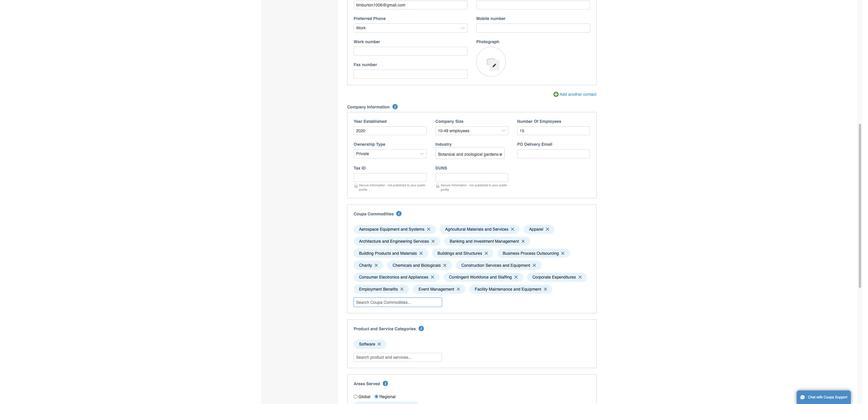 Task type: locate. For each thing, give the bounding box(es) containing it.
product
[[354, 327, 369, 332]]

0 horizontal spatial materials
[[400, 251, 417, 256]]

company left 'size' at top
[[436, 119, 454, 124]]

0 horizontal spatial public
[[418, 184, 426, 187]]

0 horizontal spatial your
[[411, 184, 417, 187]]

2 vertical spatial services
[[486, 263, 502, 268]]

service
[[379, 327, 394, 332]]

Tax ID text field
[[354, 173, 427, 182]]

1 vertical spatial services
[[414, 239, 429, 244]]

your for tax id
[[411, 184, 417, 187]]

secure information - not published to your public profile down tax id text box
[[359, 184, 426, 192]]

1 published from the left
[[393, 184, 406, 187]]

and right banking
[[466, 239, 473, 244]]

services inside architecture and engineering services option
[[414, 239, 429, 244]]

2 not from the left
[[470, 184, 474, 187]]

1 your from the left
[[411, 184, 417, 187]]

chat with coupa support
[[808, 396, 848, 400]]

- down duns text field
[[468, 184, 469, 187]]

support
[[836, 396, 848, 400]]

add another contact
[[560, 92, 597, 97]]

secure down the "duns" at the top of page
[[441, 184, 451, 187]]

number
[[517, 119, 533, 124]]

services for architecture and engineering services
[[414, 239, 429, 244]]

2 vertical spatial number
[[362, 63, 377, 67]]

information for tax id
[[370, 184, 385, 187]]

number right 'mobile'
[[491, 16, 506, 21]]

1 not from the left
[[388, 184, 392, 187]]

0 horizontal spatial company
[[347, 105, 366, 109]]

materials up chemicals
[[400, 251, 417, 256]]

1 horizontal spatial coupa
[[824, 396, 835, 400]]

materials
[[467, 227, 484, 232], [400, 251, 417, 256]]

charity option
[[354, 261, 383, 270]]

1 horizontal spatial company
[[436, 119, 454, 124]]

corporate
[[533, 275, 551, 280]]

1 secure information - not published to your public profile from the left
[[359, 184, 426, 192]]

and
[[401, 227, 408, 232], [485, 227, 492, 232], [382, 239, 389, 244], [466, 239, 473, 244], [392, 251, 399, 256], [456, 251, 463, 256], [413, 263, 420, 268], [503, 263, 510, 268], [401, 275, 408, 280], [490, 275, 497, 280], [514, 287, 521, 292], [371, 327, 378, 332]]

secure information - not published to your public profile down duns text field
[[441, 184, 507, 192]]

None text field
[[354, 1, 468, 10]]

0 horizontal spatial not
[[388, 184, 392, 187]]

number right work
[[365, 39, 380, 44]]

to down tax id text box
[[407, 184, 410, 187]]

1 horizontal spatial profile
[[441, 188, 449, 192]]

published down duns text field
[[475, 184, 488, 187]]

2 your from the left
[[492, 184, 499, 187]]

1 horizontal spatial public
[[499, 184, 507, 187]]

information down tax id text box
[[370, 184, 385, 187]]

secure
[[359, 184, 369, 187], [441, 184, 451, 187]]

to for duns
[[489, 184, 492, 187]]

areas served
[[354, 382, 380, 387]]

another
[[568, 92, 582, 97]]

1 horizontal spatial published
[[475, 184, 488, 187]]

services inside agricultural materials and services option
[[493, 227, 509, 232]]

corporate expenditures option
[[527, 273, 587, 282]]

banking and investment management
[[450, 239, 519, 244]]

1 profile from the left
[[359, 188, 368, 192]]

0 vertical spatial company
[[347, 105, 366, 109]]

0 horizontal spatial profile
[[359, 188, 368, 192]]

commodities
[[368, 212, 394, 217]]

selected areas list box
[[352, 401, 592, 405]]

secure down 'id'
[[359, 184, 369, 187]]

business process outsourcing option
[[498, 249, 570, 258]]

selected list box containing aerospace equipment and systems
[[352, 224, 592, 296]]

profile
[[359, 188, 368, 192], [441, 188, 449, 192]]

2 selected list box from the top
[[352, 339, 592, 351]]

your down tax id text box
[[411, 184, 417, 187]]

1 vertical spatial management
[[430, 287, 454, 292]]

management inside option
[[430, 287, 454, 292]]

secure information - not published to your public profile for duns
[[441, 184, 507, 192]]

with
[[817, 396, 823, 400]]

published for tax id
[[393, 184, 406, 187]]

email
[[542, 142, 553, 147]]

workforce
[[470, 275, 489, 280]]

1 public from the left
[[418, 184, 426, 187]]

1 secure from the left
[[359, 184, 369, 187]]

2 public from the left
[[499, 184, 507, 187]]

1 horizontal spatial secure
[[441, 184, 451, 187]]

mobile
[[477, 16, 490, 21]]

aerospace equipment and systems option
[[354, 225, 436, 234]]

selected list box containing software
[[352, 339, 592, 351]]

2 published from the left
[[475, 184, 488, 187]]

0 vertical spatial materials
[[467, 227, 484, 232]]

preferred
[[354, 16, 372, 21]]

building
[[359, 251, 374, 256]]

1 horizontal spatial your
[[492, 184, 499, 187]]

add
[[560, 92, 567, 97]]

buildings and structures option
[[432, 249, 494, 258]]

1 horizontal spatial to
[[489, 184, 492, 187]]

number for mobile number
[[491, 16, 506, 21]]

0 horizontal spatial management
[[430, 287, 454, 292]]

0 vertical spatial services
[[493, 227, 509, 232]]

0 horizontal spatial -
[[386, 184, 387, 187]]

corporate expenditures
[[533, 275, 576, 280]]

facility
[[475, 287, 488, 292]]

preferred phone
[[354, 16, 386, 21]]

information for duns
[[452, 184, 467, 187]]

materials up investment
[[467, 227, 484, 232]]

ownership
[[354, 142, 375, 147]]

additional information image right categories
[[419, 326, 424, 332]]

coupa right with
[[824, 396, 835, 400]]

chat
[[808, 396, 816, 400]]

to
[[407, 184, 410, 187], [489, 184, 492, 187]]

year
[[354, 119, 363, 124]]

1 vertical spatial additional information image
[[397, 211, 402, 217]]

services
[[493, 227, 509, 232], [414, 239, 429, 244], [486, 263, 502, 268]]

your
[[411, 184, 417, 187], [492, 184, 499, 187]]

DUNS text field
[[436, 173, 509, 182]]

services up 'banking and investment management' option
[[493, 227, 509, 232]]

Search product and services... field
[[354, 353, 442, 362]]

additional information image for product and service categories
[[419, 326, 424, 332]]

1 vertical spatial number
[[365, 39, 380, 44]]

secure for tax id
[[359, 184, 369, 187]]

selected list box for product and service categories
[[352, 339, 592, 351]]

PO Delivery Email text field
[[517, 150, 590, 159]]

chemicals and biologicals option
[[388, 261, 452, 270]]

equipment up architecture and engineering services
[[380, 227, 400, 232]]

0 horizontal spatial secure information - not published to your public profile
[[359, 184, 426, 192]]

not
[[388, 184, 392, 187], [470, 184, 474, 187]]

company up year
[[347, 105, 366, 109]]

equipment down the process
[[511, 263, 531, 268]]

coupa commodities
[[354, 212, 394, 217]]

Industry text field
[[436, 150, 504, 159]]

profile down the "duns" at the top of page
[[441, 188, 449, 192]]

0 vertical spatial selected list box
[[352, 224, 592, 296]]

0 horizontal spatial published
[[393, 184, 406, 187]]

employment benefits
[[359, 287, 398, 292]]

construction services and equipment option
[[456, 261, 542, 270]]

coupa up aerospace
[[354, 212, 367, 217]]

1 vertical spatial coupa
[[824, 396, 835, 400]]

Work number text field
[[354, 47, 468, 56]]

services inside construction services and equipment option
[[486, 263, 502, 268]]

public for duns
[[499, 184, 507, 187]]

software option
[[354, 340, 387, 349]]

1 horizontal spatial materials
[[467, 227, 484, 232]]

work number
[[354, 39, 380, 44]]

Fax number text field
[[354, 70, 468, 79]]

0 vertical spatial management
[[495, 239, 519, 244]]

0 horizontal spatial coupa
[[354, 212, 367, 217]]

materials inside option
[[467, 227, 484, 232]]

your down duns text field
[[492, 184, 499, 187]]

change image image
[[493, 63, 497, 68]]

agricultural materials and services option
[[440, 225, 520, 234]]

management right event
[[430, 287, 454, 292]]

equipment down corporate at the bottom right of the page
[[522, 287, 542, 292]]

management
[[495, 239, 519, 244], [430, 287, 454, 292]]

construction services and equipment
[[462, 263, 531, 268]]

management up the "business"
[[495, 239, 519, 244]]

additional information image
[[393, 104, 398, 109], [397, 211, 402, 217], [419, 326, 424, 332]]

Role text field
[[477, 1, 590, 10]]

business
[[503, 251, 520, 256]]

1 to from the left
[[407, 184, 410, 187]]

information
[[367, 105, 390, 109], [370, 184, 385, 187], [452, 184, 467, 187]]

materials inside option
[[400, 251, 417, 256]]

information down duns text field
[[452, 184, 467, 187]]

equipment
[[380, 227, 400, 232], [511, 263, 531, 268], [522, 287, 542, 292]]

0 horizontal spatial to
[[407, 184, 410, 187]]

coupa inside 'button'
[[824, 396, 835, 400]]

1 horizontal spatial -
[[468, 184, 469, 187]]

2 vertical spatial additional information image
[[419, 326, 424, 332]]

public
[[418, 184, 426, 187], [499, 184, 507, 187]]

selected list box
[[352, 224, 592, 296], [352, 339, 592, 351]]

number right fax
[[362, 63, 377, 67]]

and down banking
[[456, 251, 463, 256]]

building products and materials option
[[354, 249, 428, 258]]

published down tax id text box
[[393, 184, 406, 187]]

coupa
[[354, 212, 367, 217], [824, 396, 835, 400]]

1 selected list box from the top
[[352, 224, 592, 296]]

1 horizontal spatial not
[[470, 184, 474, 187]]

2 vertical spatial equipment
[[522, 287, 542, 292]]

0 vertical spatial additional information image
[[393, 104, 398, 109]]

1 horizontal spatial secure information - not published to your public profile
[[441, 184, 507, 192]]

outsourcing
[[537, 251, 559, 256]]

1 - from the left
[[386, 184, 387, 187]]

to down duns text field
[[489, 184, 492, 187]]

additional information image up year established text field
[[393, 104, 398, 109]]

1 vertical spatial company
[[436, 119, 454, 124]]

- down tax id text box
[[386, 184, 387, 187]]

0 vertical spatial number
[[491, 16, 506, 21]]

1 horizontal spatial management
[[495, 239, 519, 244]]

chemicals
[[393, 263, 412, 268]]

not down tax id text box
[[388, 184, 392, 187]]

ownership type
[[354, 142, 386, 147]]

banking and investment management option
[[445, 237, 530, 246]]

2 profile from the left
[[441, 188, 449, 192]]

apparel option
[[524, 225, 555, 234]]

2 secure from the left
[[441, 184, 451, 187]]

electronics
[[379, 275, 400, 280]]

number
[[491, 16, 506, 21], [365, 39, 380, 44], [362, 63, 377, 67]]

0 horizontal spatial secure
[[359, 184, 369, 187]]

not down duns text field
[[470, 184, 474, 187]]

services up the contingent workforce and staffing option
[[486, 263, 502, 268]]

number for work number
[[365, 39, 380, 44]]

event management
[[419, 287, 454, 292]]

company for company information
[[347, 105, 366, 109]]

additional information image up aerospace equipment and systems option
[[397, 211, 402, 217]]

1 vertical spatial materials
[[400, 251, 417, 256]]

2 - from the left
[[468, 184, 469, 187]]

facility maintenance and equipment option
[[470, 285, 553, 294]]

number for fax number
[[362, 63, 377, 67]]

services down systems
[[414, 239, 429, 244]]

-
[[386, 184, 387, 187], [468, 184, 469, 187]]

number of employees
[[517, 119, 562, 124]]

2 to from the left
[[489, 184, 492, 187]]

2 secure information - not published to your public profile from the left
[[441, 184, 507, 192]]

company
[[347, 105, 366, 109], [436, 119, 454, 124]]

- for tax id
[[386, 184, 387, 187]]

1 vertical spatial selected list box
[[352, 339, 592, 351]]

secure information - not published to your public profile
[[359, 184, 426, 192], [441, 184, 507, 192]]

1 vertical spatial equipment
[[511, 263, 531, 268]]

profile down 'id'
[[359, 188, 368, 192]]

published
[[393, 184, 406, 187], [475, 184, 488, 187]]

None radio
[[354, 395, 358, 399], [375, 395, 379, 399], [354, 395, 358, 399], [375, 395, 379, 399]]

product and service categories
[[354, 327, 416, 332]]

and up 'banking and investment management' option
[[485, 227, 492, 232]]



Task type: describe. For each thing, give the bounding box(es) containing it.
id
[[362, 166, 366, 171]]

facility maintenance and equipment
[[475, 287, 542, 292]]

mobile number
[[477, 16, 506, 21]]

Mobile number text field
[[477, 24, 590, 33]]

add another contact button
[[554, 92, 597, 98]]

and left service
[[371, 327, 378, 332]]

your for duns
[[492, 184, 499, 187]]

and up staffing
[[503, 263, 510, 268]]

management inside option
[[495, 239, 519, 244]]

tax id
[[354, 166, 366, 171]]

delivery
[[525, 142, 541, 147]]

architecture and engineering services option
[[354, 237, 440, 246]]

published for duns
[[475, 184, 488, 187]]

selected list box for coupa commodities
[[352, 224, 592, 296]]

and left staffing
[[490, 275, 497, 280]]

employment
[[359, 287, 382, 292]]

type
[[376, 142, 386, 147]]

work
[[354, 39, 364, 44]]

regional
[[380, 395, 396, 400]]

benefits
[[383, 287, 398, 292]]

additional information image for company information
[[393, 104, 398, 109]]

po
[[517, 142, 523, 147]]

consumer
[[359, 275, 378, 280]]

and down chemicals
[[401, 275, 408, 280]]

consumer electronics and appliances option
[[354, 273, 440, 282]]

agricultural materials and services
[[445, 227, 509, 232]]

buildings and structures
[[438, 251, 482, 256]]

biologicals
[[421, 263, 441, 268]]

banking
[[450, 239, 465, 244]]

consumer electronics and appliances
[[359, 275, 429, 280]]

architecture
[[359, 239, 381, 244]]

software
[[359, 342, 375, 347]]

company size
[[436, 119, 464, 124]]

appliances
[[409, 275, 429, 280]]

additional information image for coupa commodities
[[397, 211, 402, 217]]

served
[[366, 382, 380, 387]]

construction
[[462, 263, 485, 268]]

and up engineering
[[401, 227, 408, 232]]

charity
[[359, 263, 372, 268]]

aerospace equipment and systems
[[359, 227, 425, 232]]

areas
[[354, 382, 365, 387]]

phone
[[373, 16, 386, 21]]

fax
[[354, 63, 361, 67]]

expenditures
[[552, 275, 576, 280]]

contingent
[[449, 275, 469, 280]]

company for company size
[[436, 119, 454, 124]]

fax number
[[354, 63, 377, 67]]

additional information image
[[383, 382, 388, 387]]

products
[[375, 251, 391, 256]]

of
[[534, 119, 539, 124]]

and up appliances
[[413, 263, 420, 268]]

not for tax id
[[388, 184, 392, 187]]

not for duns
[[470, 184, 474, 187]]

architecture and engineering services
[[359, 239, 429, 244]]

and down architecture and engineering services option
[[392, 251, 399, 256]]

chemicals and biologicals
[[393, 263, 441, 268]]

photograph
[[477, 39, 500, 44]]

company information
[[347, 105, 390, 109]]

secure information - not published to your public profile for tax id
[[359, 184, 426, 192]]

building products and materials
[[359, 251, 417, 256]]

secure for duns
[[441, 184, 451, 187]]

engineering
[[390, 239, 412, 244]]

po delivery email
[[517, 142, 553, 147]]

aerospace
[[359, 227, 379, 232]]

duns
[[436, 166, 447, 171]]

public for tax id
[[418, 184, 426, 187]]

employees
[[540, 119, 562, 124]]

categories
[[395, 327, 416, 332]]

industry
[[436, 142, 452, 147]]

contingent workforce and staffing option
[[444, 273, 523, 282]]

and up building products and materials
[[382, 239, 389, 244]]

staffing
[[498, 275, 512, 280]]

business process outsourcing
[[503, 251, 559, 256]]

contingent workforce and staffing
[[449, 275, 512, 280]]

Number Of Employees text field
[[517, 127, 590, 136]]

chat with coupa support button
[[797, 391, 851, 405]]

employment benefits option
[[354, 285, 409, 294]]

size
[[456, 119, 464, 124]]

contact
[[584, 92, 597, 97]]

- for duns
[[468, 184, 469, 187]]

Year Established text field
[[354, 127, 427, 136]]

0 vertical spatial coupa
[[354, 212, 367, 217]]

apparel
[[529, 227, 544, 232]]

systems
[[409, 227, 425, 232]]

0 vertical spatial equipment
[[380, 227, 400, 232]]

profile for tax id
[[359, 188, 368, 192]]

services for agricultural materials and services
[[493, 227, 509, 232]]

agricultural
[[445, 227, 466, 232]]

equipment for construction services and equipment
[[511, 263, 531, 268]]

buildings
[[438, 251, 455, 256]]

structures
[[464, 251, 482, 256]]

and right the 'maintenance'
[[514, 287, 521, 292]]

photograph image
[[477, 47, 506, 77]]

profile for duns
[[441, 188, 449, 192]]

Search Coupa Commodities... field
[[354, 298, 442, 307]]

information up established
[[367, 105, 390, 109]]

process
[[521, 251, 536, 256]]

to for tax id
[[407, 184, 410, 187]]

global
[[359, 395, 371, 400]]

equipment for facility maintenance and equipment
[[522, 287, 542, 292]]

investment
[[474, 239, 494, 244]]

year established
[[354, 119, 387, 124]]

established
[[364, 119, 387, 124]]

tax
[[354, 166, 361, 171]]

event
[[419, 287, 429, 292]]

maintenance
[[489, 287, 513, 292]]

event management option
[[413, 285, 466, 294]]



Task type: vqa. For each thing, say whether or not it's contained in the screenshot.
public associated with Tax ID
yes



